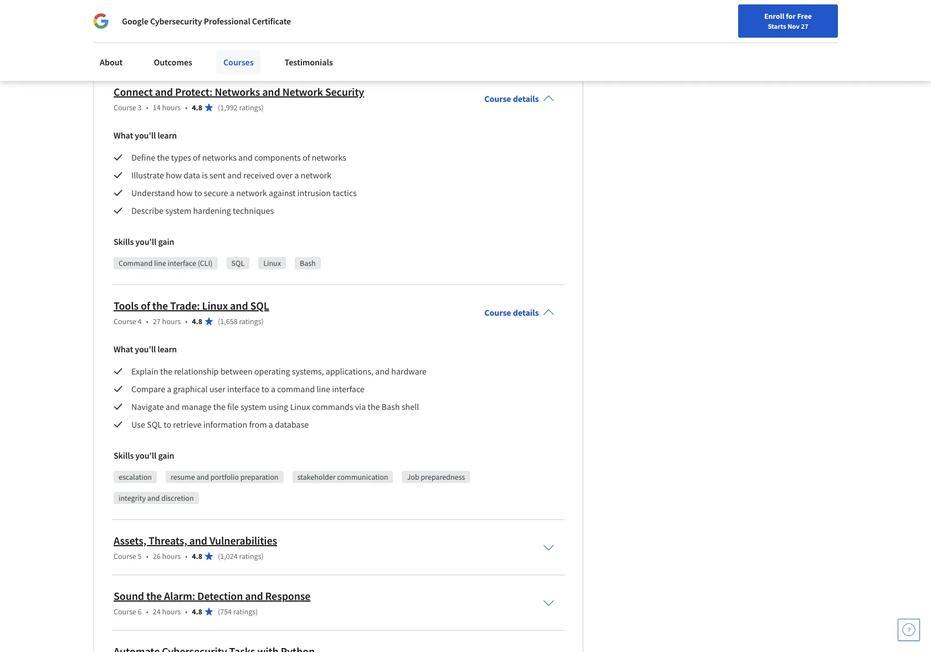 Task type: describe. For each thing, give the bounding box(es) containing it.
and right resume
[[197, 473, 209, 483]]

over
[[277, 170, 293, 181]]

1,658
[[220, 317, 238, 327]]

• down trade:
[[185, 317, 188, 327]]

ratings for response
[[233, 607, 256, 617]]

hours for protect:
[[162, 103, 181, 113]]

1,024
[[220, 552, 238, 562]]

0 horizontal spatial of
[[141, 299, 150, 313]]

tools
[[114, 299, 139, 313]]

secure
[[204, 188, 228, 199]]

resume
[[171, 473, 195, 483]]

and up retrieve
[[166, 402, 180, 413]]

a down the operating
[[271, 384, 276, 395]]

1 button
[[773, 7, 804, 34]]

learn for the
[[158, 344, 177, 355]]

navigate
[[131, 402, 164, 413]]

components
[[255, 152, 301, 163]]

help center image
[[903, 624, 916, 637]]

hardening
[[193, 205, 231, 216]]

754
[[220, 607, 232, 617]]

assets, threats, and vulnerabilities link
[[114, 534, 277, 548]]

( 754 ratings )
[[218, 607, 258, 617]]

commands
[[312, 402, 354, 413]]

information
[[203, 419, 247, 430]]

communication
[[337, 473, 389, 483]]

and up 14
[[155, 85, 173, 99]]

networks
[[215, 85, 260, 99]]

skills you'll gain for tools
[[114, 450, 174, 462]]

and right threats,
[[189, 534, 207, 548]]

course for connect and protect: networks and network security
[[114, 103, 136, 113]]

retrieve
[[173, 419, 202, 430]]

professional
[[204, 16, 251, 27]]

command line interface (cli)
[[119, 259, 213, 269]]

( for detection
[[218, 607, 220, 617]]

free
[[798, 11, 813, 21]]

command
[[277, 384, 315, 395]]

alarm:
[[164, 590, 195, 604]]

• right '3'
[[146, 103, 149, 113]]

systems,
[[292, 366, 324, 377]]

integrity and discretion
[[119, 494, 194, 504]]

information
[[119, 23, 157, 33]]

( for trade:
[[218, 317, 220, 327]]

portfolio
[[211, 473, 239, 483]]

vulnerabilities
[[210, 534, 277, 548]]

6
[[138, 607, 142, 617]]

4.8 for trade:
[[192, 317, 202, 327]]

define
[[131, 152, 155, 163]]

0 vertical spatial line
[[154, 259, 166, 269]]

data
[[184, 170, 200, 181]]

graphical
[[173, 384, 208, 395]]

file
[[227, 402, 239, 413]]

a right the 'from'
[[269, 419, 273, 430]]

details for tools of the trade: linux and sql
[[513, 307, 539, 318]]

threats,
[[149, 534, 187, 548]]

• down the alarm:
[[185, 607, 188, 617]]

1 vertical spatial response
[[265, 590, 311, 604]]

for
[[786, 11, 796, 21]]

4
[[138, 317, 142, 327]]

and up ( 754 ratings )
[[245, 590, 263, 604]]

course details for sql
[[485, 307, 539, 318]]

1 horizontal spatial of
[[193, 152, 200, 163]]

ratings for and
[[239, 317, 262, 327]]

5
[[138, 552, 142, 562]]

0 vertical spatial sql
[[232, 259, 245, 269]]

about
[[100, 57, 123, 68]]

course for tools of the trade: linux and sql
[[114, 317, 136, 327]]

stakeholder
[[298, 473, 336, 483]]

connect
[[114, 85, 153, 99]]

hardware
[[392, 366, 427, 377]]

preparation
[[240, 473, 279, 483]]

protect:
[[175, 85, 213, 99]]

course for sound the alarm: detection and response
[[114, 607, 136, 617]]

received
[[243, 170, 275, 181]]

and right sent
[[227, 170, 242, 181]]

2 vertical spatial linux
[[290, 402, 310, 413]]

use sql to retrieve information from a database
[[131, 419, 309, 430]]

0 horizontal spatial security
[[159, 23, 185, 33]]

and left network
[[262, 85, 280, 99]]

and up ( 1,658 ratings )
[[230, 299, 248, 313]]

discretion
[[161, 494, 194, 504]]

google
[[122, 16, 149, 27]]

outcomes link
[[147, 50, 199, 74]]

) down vulnerabilities
[[262, 552, 264, 562]]

network
[[283, 85, 323, 99]]

27 inside the enroll for free starts nov 27
[[802, 22, 809, 31]]

about link
[[93, 50, 129, 74]]

24
[[153, 607, 161, 617]]

what you'll learn for connect
[[114, 130, 177, 141]]

trade:
[[170, 299, 200, 313]]

course details button for connect and protect: networks and network security
[[476, 78, 564, 120]]

and right the integrity
[[147, 494, 160, 504]]

4.8 for networks
[[192, 103, 202, 113]]

) for network
[[262, 103, 264, 113]]

you'll up command
[[136, 236, 157, 247]]

incident response playbooks
[[256, 44, 350, 54]]

you'll up escalation
[[136, 450, 157, 462]]

outcomes
[[154, 57, 192, 68]]

how for illustrate
[[166, 170, 182, 181]]

incident
[[256, 44, 282, 54]]

tools of the trade: linux and sql link
[[114, 299, 269, 313]]

and up received
[[239, 152, 253, 163]]

via
[[355, 402, 366, 413]]

risk
[[256, 23, 269, 33]]

the right the via
[[368, 402, 380, 413]]

( for networks
[[218, 103, 220, 113]]

relationship
[[174, 366, 219, 377]]

course 5 • 26 hours •
[[114, 552, 188, 562]]

tactics
[[333, 188, 357, 199]]

the left "types"
[[157, 152, 169, 163]]

to for a
[[195, 188, 202, 199]]

manage
[[182, 402, 212, 413]]

1 horizontal spatial interface
[[227, 384, 260, 395]]

intrusion
[[298, 188, 331, 199]]

techniques
[[233, 205, 274, 216]]

course details for security
[[485, 93, 539, 104]]

escalation
[[119, 473, 152, 483]]

what for connect and protect: networks and network security
[[114, 130, 133, 141]]

skills for tools of the trade: linux and sql
[[114, 450, 134, 462]]

1 horizontal spatial network
[[301, 170, 332, 181]]

a right over
[[295, 170, 299, 181]]

• right 6
[[146, 607, 149, 617]]

command
[[119, 259, 153, 269]]

english
[[719, 12, 746, 24]]

3
[[138, 103, 142, 113]]

the left file
[[213, 402, 226, 413]]

detection
[[197, 590, 243, 604]]

2 horizontal spatial of
[[303, 152, 310, 163]]

management
[[271, 23, 314, 33]]

course 6 • 24 hours •
[[114, 607, 188, 617]]

2 networks from the left
[[312, 152, 347, 163]]



Task type: vqa. For each thing, say whether or not it's contained in the screenshot.
"Illustrate"
yes



Task type: locate. For each thing, give the bounding box(es) containing it.
0 vertical spatial bash
[[300, 259, 316, 269]]

the right explain
[[160, 366, 173, 377]]

bash
[[300, 259, 316, 269], [382, 402, 400, 413]]

network up techniques
[[236, 188, 267, 199]]

hours for alarm:
[[162, 607, 181, 617]]

certificate
[[252, 16, 291, 27]]

1 horizontal spatial framework
[[315, 23, 352, 33]]

• right 5 at the bottom left of the page
[[146, 552, 149, 562]]

operating
[[255, 366, 290, 377]]

2 horizontal spatial linux
[[290, 402, 310, 413]]

4.8 for detection
[[192, 607, 202, 617]]

0 horizontal spatial to
[[164, 419, 171, 430]]

0 vertical spatial skills you'll gain
[[114, 236, 174, 247]]

0 vertical spatial skills
[[114, 236, 134, 247]]

) right 754
[[256, 607, 258, 617]]

from
[[249, 419, 267, 430]]

against
[[269, 188, 296, 199]]

describe
[[131, 205, 164, 216]]

1 vertical spatial line
[[317, 384, 331, 395]]

course for assets, threats, and vulnerabilities
[[114, 552, 136, 562]]

skills up escalation
[[114, 450, 134, 462]]

0 vertical spatial nist
[[239, 23, 254, 33]]

the up 'course 4 • 27 hours •'
[[152, 299, 168, 313]]

using
[[268, 402, 289, 413]]

network
[[301, 170, 332, 181], [236, 188, 267, 199]]

explain
[[131, 366, 159, 377]]

and
[[155, 85, 173, 99], [262, 85, 280, 99], [239, 152, 253, 163], [227, 170, 242, 181], [230, 299, 248, 313], [376, 366, 390, 377], [166, 402, 180, 413], [197, 473, 209, 483], [147, 494, 160, 504], [189, 534, 207, 548], [245, 590, 263, 604]]

sound the alarm: detection and response link
[[114, 590, 311, 604]]

1 horizontal spatial nist
[[239, 23, 254, 33]]

hours
[[162, 103, 181, 113], [162, 317, 181, 327], [162, 552, 181, 562], [162, 607, 181, 617]]

0 horizontal spatial nist
[[119, 44, 134, 54]]

you'll up 'define'
[[135, 130, 156, 141]]

system up the 'from'
[[241, 402, 267, 413]]

1 horizontal spatial sql
[[232, 259, 245, 269]]

4.8 down sound the alarm: detection and response
[[192, 607, 202, 617]]

0 horizontal spatial sql
[[147, 419, 162, 430]]

what up 'define'
[[114, 130, 133, 141]]

skills you'll gain up escalation
[[114, 450, 174, 462]]

2 4.8 from the top
[[192, 317, 202, 327]]

0 vertical spatial system
[[165, 205, 191, 216]]

1 ( from the top
[[218, 103, 220, 113]]

show notifications image
[[782, 14, 795, 27]]

0 horizontal spatial interface
[[168, 259, 196, 269]]

0 vertical spatial cybersecurity
[[150, 16, 202, 27]]

1 networks from the left
[[202, 152, 237, 163]]

1 course details from the top
[[485, 93, 539, 104]]

2 vertical spatial to
[[164, 419, 171, 430]]

security
[[159, 23, 185, 33], [325, 85, 364, 99]]

sql up ( 1,658 ratings )
[[250, 299, 269, 313]]

) for and
[[262, 317, 264, 327]]

4.8 down tools of the trade: linux and sql
[[192, 317, 202, 327]]

ratings right 754
[[233, 607, 256, 617]]

1 vertical spatial course details
[[485, 307, 539, 318]]

1 horizontal spatial 27
[[802, 22, 809, 31]]

2 learn from the top
[[158, 344, 177, 355]]

sql right (cli)
[[232, 259, 245, 269]]

0 horizontal spatial network
[[236, 188, 267, 199]]

0 vertical spatial 27
[[802, 22, 809, 31]]

sql right use
[[147, 419, 162, 430]]

ratings right the 1,658
[[239, 317, 262, 327]]

1 horizontal spatial linux
[[264, 259, 281, 269]]

2 course details from the top
[[485, 307, 539, 318]]

3 hours from the top
[[162, 552, 181, 562]]

course 4 • 27 hours •
[[114, 317, 188, 327]]

1 vertical spatial details
[[513, 307, 539, 318]]

( 1,024 ratings )
[[218, 552, 264, 562]]

what you'll learn for tools
[[114, 344, 177, 355]]

• down protect: on the left
[[185, 103, 188, 113]]

0 vertical spatial gain
[[158, 236, 174, 247]]

4.8 down assets, threats, and vulnerabilities
[[192, 552, 202, 562]]

course 3 • 14 hours •
[[114, 103, 188, 113]]

ratings down vulnerabilities
[[239, 552, 262, 562]]

1 horizontal spatial networks
[[312, 152, 347, 163]]

2 horizontal spatial to
[[262, 384, 269, 395]]

1 horizontal spatial to
[[195, 188, 202, 199]]

gain up resume
[[158, 450, 174, 462]]

to down the operating
[[262, 384, 269, 395]]

4 hours from the top
[[162, 607, 181, 617]]

learn for protect:
[[158, 130, 177, 141]]

understand how to secure a network against intrusion tactics
[[131, 188, 357, 199]]

of up 'course 4 • 27 hours •'
[[141, 299, 150, 313]]

( down 'detection'
[[218, 607, 220, 617]]

4.8 down protect: on the left
[[192, 103, 202, 113]]

1 vertical spatial network
[[236, 188, 267, 199]]

sound
[[114, 590, 144, 604]]

2 horizontal spatial interface
[[332, 384, 365, 395]]

2 skills you'll gain from the top
[[114, 450, 174, 462]]

connect and protect: networks and network security
[[114, 85, 364, 99]]

0 horizontal spatial networks
[[202, 152, 237, 163]]

1 vertical spatial to
[[262, 384, 269, 395]]

1 vertical spatial cybersecurity
[[135, 44, 180, 54]]

1,992
[[220, 103, 238, 113]]

courses link
[[217, 50, 260, 74]]

what for tools of the trade: linux and sql
[[114, 344, 133, 355]]

learn up explain
[[158, 344, 177, 355]]

what you'll learn up explain
[[114, 344, 177, 355]]

hours for the
[[162, 317, 181, 327]]

14
[[153, 103, 161, 113]]

networks up intrusion
[[312, 152, 347, 163]]

navigate and manage the file system using linux commands via the bash shell
[[131, 402, 419, 413]]

ratings down connect and protect: networks and network security
[[239, 103, 262, 113]]

0 vertical spatial network
[[301, 170, 332, 181]]

course details button
[[476, 78, 564, 120], [476, 292, 564, 334]]

interface down between
[[227, 384, 260, 395]]

hours right 26
[[162, 552, 181, 562]]

1 horizontal spatial bash
[[382, 402, 400, 413]]

framework up playbooks on the top left of the page
[[315, 23, 352, 33]]

1 horizontal spatial line
[[317, 384, 331, 395]]

1 vertical spatial security
[[325, 85, 364, 99]]

2 ( from the top
[[218, 317, 220, 327]]

2 vertical spatial sql
[[147, 419, 162, 430]]

) right the 1,658
[[262, 317, 264, 327]]

gain for protect:
[[158, 236, 174, 247]]

integrity
[[119, 494, 146, 504]]

1 vertical spatial course details button
[[476, 292, 564, 334]]

what up explain
[[114, 344, 133, 355]]

1 vertical spatial 27
[[153, 317, 161, 327]]

27 down free
[[802, 22, 809, 31]]

hours down trade:
[[162, 317, 181, 327]]

1 what you'll learn from the top
[[114, 130, 177, 141]]

1 vertical spatial system
[[241, 402, 267, 413]]

applications,
[[326, 366, 374, 377]]

1 gain from the top
[[158, 236, 174, 247]]

0 vertical spatial what you'll learn
[[114, 130, 177, 141]]

nist up about
[[119, 44, 134, 54]]

google cybersecurity professional certificate
[[122, 16, 291, 27]]

( down tools of the trade: linux and sql link
[[218, 317, 220, 327]]

2 what you'll learn from the top
[[114, 344, 177, 355]]

a
[[295, 170, 299, 181], [230, 188, 235, 199], [167, 384, 172, 395], [271, 384, 276, 395], [269, 419, 273, 430]]

between
[[221, 366, 253, 377]]

cybersecurity for google
[[150, 16, 202, 27]]

1 vertical spatial skills you'll gain
[[114, 450, 174, 462]]

0 vertical spatial how
[[166, 170, 182, 181]]

skills you'll gain for connect
[[114, 236, 174, 247]]

1 vertical spatial what
[[114, 344, 133, 355]]

describe system hardening techniques
[[131, 205, 274, 216]]

gain
[[158, 236, 174, 247], [158, 450, 174, 462]]

0 vertical spatial course details button
[[476, 78, 564, 120]]

1 vertical spatial how
[[177, 188, 193, 199]]

starts
[[768, 22, 787, 31]]

1 learn from the top
[[158, 130, 177, 141]]

• right 4
[[146, 317, 149, 327]]

skills for connect and protect: networks and network security
[[114, 236, 134, 247]]

details
[[513, 93, 539, 104], [513, 307, 539, 318]]

hours right 14
[[162, 103, 181, 113]]

ratings for network
[[239, 103, 262, 113]]

( down assets, threats, and vulnerabilities
[[218, 552, 220, 562]]

testimonials link
[[278, 50, 340, 74]]

1 skills from the top
[[114, 236, 134, 247]]

sound the alarm: detection and response
[[114, 590, 311, 604]]

explain the relationship between operating systems, applications, and hardware
[[131, 366, 427, 377]]

skills you'll gain up command
[[114, 236, 174, 247]]

learn up "types"
[[158, 130, 177, 141]]

27 right 4
[[153, 317, 161, 327]]

0 horizontal spatial linux
[[202, 299, 228, 313]]

0 vertical spatial response
[[284, 44, 315, 54]]

1 vertical spatial framework
[[181, 44, 218, 54]]

1 vertical spatial skills
[[114, 450, 134, 462]]

1 vertical spatial bash
[[382, 402, 400, 413]]

interface left (cli)
[[168, 259, 196, 269]]

networks up sent
[[202, 152, 237, 163]]

details for connect and protect: networks and network security
[[513, 93, 539, 104]]

system down understand
[[165, 205, 191, 216]]

you'll
[[135, 130, 156, 141], [136, 236, 157, 247], [135, 344, 156, 355], [136, 450, 157, 462]]

how for understand
[[177, 188, 193, 199]]

1 vertical spatial gain
[[158, 450, 174, 462]]

0 vertical spatial learn
[[158, 130, 177, 141]]

nist risk management framework (rmf)
[[239, 23, 372, 33]]

0 horizontal spatial framework
[[181, 44, 218, 54]]

nist left risk
[[239, 23, 254, 33]]

a right compare
[[167, 384, 172, 395]]

job preparedness
[[407, 473, 465, 483]]

0 horizontal spatial bash
[[300, 259, 316, 269]]

enroll
[[765, 11, 785, 21]]

line right command
[[154, 259, 166, 269]]

shell
[[402, 402, 419, 413]]

sent
[[210, 170, 226, 181]]

1 details from the top
[[513, 93, 539, 104]]

2 horizontal spatial sql
[[250, 299, 269, 313]]

how down data
[[177, 188, 193, 199]]

to left retrieve
[[164, 419, 171, 430]]

27
[[802, 22, 809, 31], [153, 317, 161, 327]]

4 ( from the top
[[218, 607, 220, 617]]

2 what from the top
[[114, 344, 133, 355]]

0 vertical spatial details
[[513, 93, 539, 104]]

2 course details button from the top
[[476, 292, 564, 334]]

playbooks
[[317, 44, 350, 54]]

to for information
[[164, 419, 171, 430]]

1 course details button from the top
[[476, 78, 564, 120]]

database
[[275, 419, 309, 430]]

tools of the trade: linux and sql
[[114, 299, 269, 313]]

testimonials
[[285, 57, 333, 68]]

of right "types"
[[193, 152, 200, 163]]

1 skills you'll gain from the top
[[114, 236, 174, 247]]

1 what from the top
[[114, 130, 133, 141]]

1 vertical spatial learn
[[158, 344, 177, 355]]

( for vulnerabilities
[[218, 552, 220, 562]]

security up nist cybersecurity framework (csf)
[[159, 23, 185, 33]]

connect and protect: networks and network security link
[[114, 85, 364, 99]]

gain up the command line interface (cli)
[[158, 236, 174, 247]]

) for response
[[256, 607, 258, 617]]

line up the commands
[[317, 384, 331, 395]]

4 4.8 from the top
[[192, 607, 202, 617]]

1 vertical spatial sql
[[250, 299, 269, 313]]

compare
[[131, 384, 165, 395]]

google image
[[93, 13, 109, 29]]

response
[[284, 44, 315, 54], [265, 590, 311, 604]]

0 vertical spatial framework
[[315, 23, 352, 33]]

2 skills from the top
[[114, 450, 134, 462]]

0 horizontal spatial line
[[154, 259, 166, 269]]

understand
[[131, 188, 175, 199]]

0 vertical spatial what
[[114, 130, 133, 141]]

learn
[[158, 130, 177, 141], [158, 344, 177, 355]]

to left the secure
[[195, 188, 202, 199]]

nist for nist risk management framework (rmf)
[[239, 23, 254, 33]]

0 vertical spatial security
[[159, 23, 185, 33]]

interface down the applications,
[[332, 384, 365, 395]]

nist cybersecurity framework (csf)
[[119, 44, 237, 54]]

(csf)
[[220, 44, 237, 54]]

and left hardware
[[376, 366, 390, 377]]

0 vertical spatial course details
[[485, 93, 539, 104]]

assets, threats, and vulnerabilities
[[114, 534, 277, 548]]

define the types of networks and components of networks
[[131, 152, 347, 163]]

course details button for tools of the trade: linux and sql
[[476, 292, 564, 334]]

• down assets, threats, and vulnerabilities link
[[185, 552, 188, 562]]

you'll up explain
[[135, 344, 156, 355]]

use
[[131, 419, 145, 430]]

what you'll learn up 'define'
[[114, 130, 177, 141]]

hours for and
[[162, 552, 181, 562]]

) down connect and protect: networks and network security
[[262, 103, 264, 113]]

1 hours from the top
[[162, 103, 181, 113]]

0 horizontal spatial system
[[165, 205, 191, 216]]

cybersecurity up outcomes
[[135, 44, 180, 54]]

0 vertical spatial linux
[[264, 259, 281, 269]]

skills up command
[[114, 236, 134, 247]]

( down networks
[[218, 103, 220, 113]]

compare a graphical user interface to a command line interface
[[131, 384, 365, 395]]

0 vertical spatial to
[[195, 188, 202, 199]]

)
[[262, 103, 264, 113], [262, 317, 264, 327], [262, 552, 264, 562], [256, 607, 258, 617]]

2 gain from the top
[[158, 450, 174, 462]]

cybersecurity for nist
[[135, 44, 180, 54]]

how left data
[[166, 170, 182, 181]]

hours right 24
[[162, 607, 181, 617]]

1 vertical spatial nist
[[119, 44, 134, 54]]

2 details from the top
[[513, 307, 539, 318]]

network up intrusion
[[301, 170, 332, 181]]

framework down (infosec)
[[181, 44, 218, 54]]

1 vertical spatial linux
[[202, 299, 228, 313]]

a right the secure
[[230, 188, 235, 199]]

3 ( from the top
[[218, 552, 220, 562]]

1 4.8 from the top
[[192, 103, 202, 113]]

3 4.8 from the top
[[192, 552, 202, 562]]

cybersecurity up nist cybersecurity framework (csf)
[[150, 16, 202, 27]]

cybersecurity
[[150, 16, 202, 27], [135, 44, 180, 54]]

4.8
[[192, 103, 202, 113], [192, 317, 202, 327], [192, 552, 202, 562], [192, 607, 202, 617]]

1 vertical spatial what you'll learn
[[114, 344, 177, 355]]

of right components
[[303, 152, 310, 163]]

security right network
[[325, 85, 364, 99]]

4.8 for vulnerabilities
[[192, 552, 202, 562]]

enroll for free starts nov 27
[[765, 11, 813, 31]]

0 horizontal spatial 27
[[153, 317, 161, 327]]

( 1,992 ratings )
[[218, 103, 264, 113]]

the up 24
[[146, 590, 162, 604]]

gain for the
[[158, 450, 174, 462]]

2 hours from the top
[[162, 317, 181, 327]]

nist for nist cybersecurity framework (csf)
[[119, 44, 134, 54]]

framework
[[315, 23, 352, 33], [181, 44, 218, 54]]

(cli)
[[198, 259, 213, 269]]

None search field
[[158, 7, 424, 29]]

(infosec)
[[187, 23, 220, 33]]

1 horizontal spatial security
[[325, 85, 364, 99]]

1 horizontal spatial system
[[241, 402, 267, 413]]



